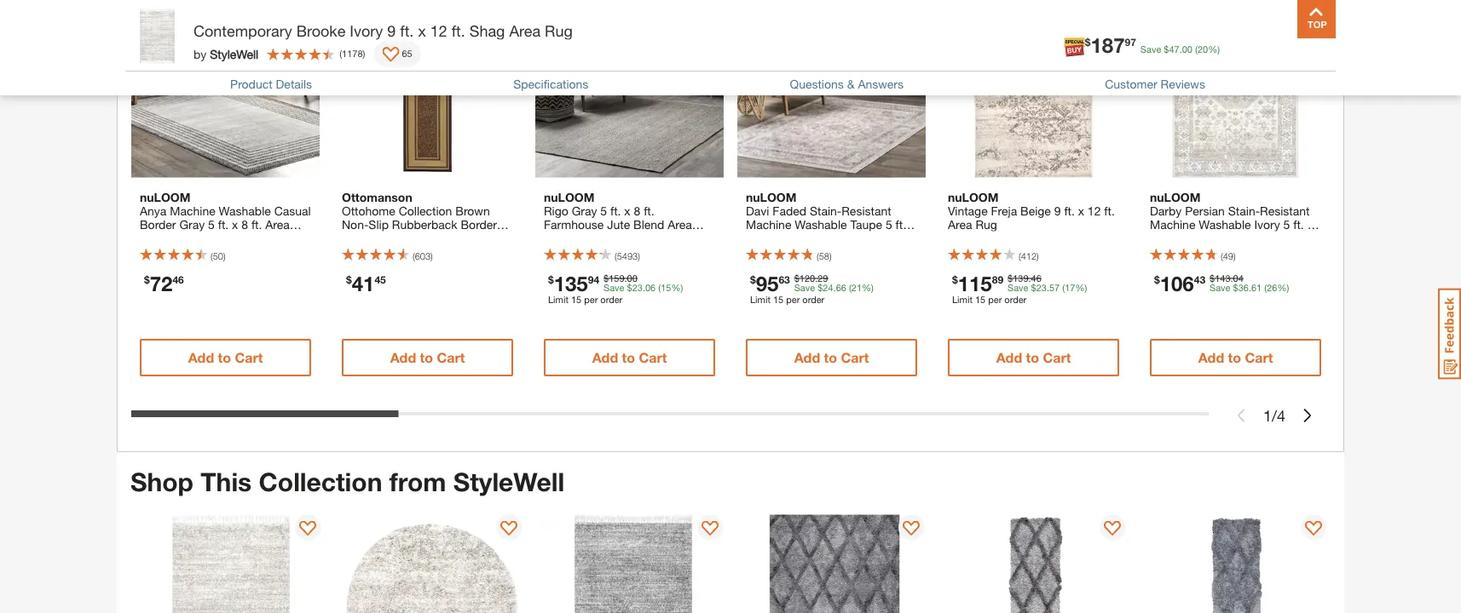 Task type: describe. For each thing, give the bounding box(es) containing it.
product
[[230, 77, 273, 91]]

$ right 94
[[604, 273, 609, 284]]

26
[[1267, 282, 1278, 293]]

97
[[1125, 36, 1136, 48]]

20
[[1198, 43, 1208, 55]]

add to cart button for 135
[[544, 339, 715, 377]]

( inside "$ 95 63 $ 120 . 29 save $ 24 . 66 ( 21 %) limit 15 per order"
[[849, 282, 852, 293]]

143
[[1215, 273, 1231, 284]]

add to cart for 115
[[996, 350, 1071, 366]]

contemporary brooke shag gray 12 ft. x 15 ft. indoor area rug image
[[540, 515, 727, 614]]

$ 115 89 $ 139 . 46 save $ 23 . 57 ( 17 %) limit 15 per order
[[952, 271, 1087, 306]]

45
[[375, 274, 386, 286]]

non-
[[342, 217, 369, 231]]

details
[[276, 77, 312, 91]]

stain- for 95
[[810, 204, 842, 218]]

139
[[1013, 273, 1029, 284]]

5 inside nuloom darby persian stain-resistant machine washable ivory 5 ft. x 8 ft. area rug
[[1284, 217, 1290, 231]]

36
[[1239, 282, 1249, 293]]

rug inside nuloom vintage freja beige 9 ft. x 12 ft. area rug
[[976, 217, 997, 231]]

brooke
[[296, 21, 346, 40]]

collection for from
[[259, 467, 382, 497]]

$ left 20
[[1164, 43, 1169, 55]]

blend
[[634, 217, 664, 231]]

94
[[588, 274, 599, 286]]

%) for 115
[[1075, 282, 1087, 293]]

nuloom for 72
[[140, 190, 190, 204]]

( down brooke
[[340, 48, 342, 59]]

%) for 95
[[862, 282, 874, 293]]

. left 36
[[1231, 273, 1233, 284]]

order for 115
[[1005, 295, 1027, 306]]

$ left "43"
[[1154, 274, 1160, 286]]

add for 72
[[188, 350, 214, 366]]

nuloom darby persian stain-resistant machine washable ivory 5 ft. x 8 ft. area rug
[[1150, 190, 1314, 245]]

faded
[[773, 204, 807, 218]]

border
[[140, 217, 176, 231]]

. right 159
[[643, 282, 645, 293]]

6 to from the left
[[1228, 350, 1241, 366]]

farmhouse
[[544, 217, 604, 231]]

8 inside nuloom rigo gray 5 ft. x 8 ft. farmhouse jute blend area rug
[[634, 204, 641, 218]]

( down the nuloom anya machine washable casual border gray 5 ft. x 8 ft. area rug
[[211, 251, 213, 262]]

5 inside the nuloom anya machine washable casual border gray 5 ft. x 8 ft. area rug
[[208, 217, 215, 231]]

) for 115
[[1037, 251, 1039, 262]]

collection for brown
[[399, 204, 452, 218]]

) for 72
[[223, 251, 226, 262]]

add to cart for 95
[[794, 350, 869, 366]]

) up 04
[[1234, 251, 1236, 262]]

0 vertical spatial 00
[[1182, 43, 1193, 55]]

anya
[[140, 204, 167, 218]]

) for 135
[[638, 251, 640, 262]]

machine inside the nuloom anya machine washable casual border gray 5 ft. x 8 ft. area rug
[[170, 204, 215, 218]]

to for 41
[[420, 350, 433, 366]]

brown
[[456, 204, 490, 218]]

x inside nuloom darby persian stain-resistant machine washable ivory 5 ft. x 8 ft. area rug
[[1308, 217, 1314, 231]]

reviews
[[1161, 77, 1206, 91]]

cart for 95
[[841, 350, 869, 366]]

shop
[[130, 467, 193, 497]]

0 horizontal spatial ivory
[[350, 21, 383, 40]]

freja
[[991, 204, 1017, 218]]

159
[[609, 273, 625, 284]]

2
[[370, 245, 377, 259]]

x inside ottomanson ottohome collection brown non-slip rubberback bordered design 3x10 indoor runner rug, 2 ft. 7 in. x 9 ft. 10 in.
[[420, 245, 426, 259]]

cart for 115
[[1043, 350, 1071, 366]]

nuloom vintage freja beige 9 ft. x 12 ft. area rug
[[948, 190, 1115, 231]]

( up 29
[[817, 251, 819, 262]]

limit for 95
[[750, 295, 771, 306]]

area inside nuloom vintage freja beige 9 ft. x 12 ft. area rug
[[948, 217, 972, 231]]

10
[[453, 245, 467, 259]]

0 vertical spatial 9
[[387, 21, 396, 40]]

$ right 159
[[627, 282, 632, 293]]

( inside $ 135 94 $ 159 . 00 save $ 23 . 06 ( 15 %) limit 15 per order
[[658, 282, 661, 293]]

$ right 63
[[794, 273, 800, 284]]

runner
[[449, 231, 488, 245]]

41
[[352, 271, 375, 295]]

add to cart for 41
[[390, 350, 465, 366]]

questions
[[790, 77, 844, 91]]

washable inside the nuloom anya machine washable casual border gray 5 ft. x 8 ft. area rug
[[219, 204, 271, 218]]

412
[[1021, 251, 1037, 262]]

nuloom davi faded stain-resistant machine washable taupe 5 ft. x 8 ft. area rug
[[746, 190, 916, 245]]

29
[[818, 273, 828, 284]]

$ 72 46
[[144, 271, 184, 295]]

valencia gray shag 4 ft. x 6 ft. trellis shag area rug image
[[741, 515, 929, 614]]

6 add to cart button from the left
[[1150, 339, 1322, 377]]

$ left the 89
[[952, 274, 958, 286]]

49
[[1223, 251, 1234, 262]]

) for 95
[[830, 251, 832, 262]]

slip
[[369, 217, 389, 231]]

$ 95 63 $ 120 . 29 save $ 24 . 66 ( 21 %) limit 15 per order
[[750, 271, 874, 306]]

shop this collection from stylewell
[[130, 467, 565, 497]]

58
[[819, 251, 830, 262]]

nuloom inside nuloom darby persian stain-resistant machine washable ivory 5 ft. x 8 ft. area rug
[[1150, 190, 1201, 204]]

187
[[1091, 32, 1125, 57]]

from
[[389, 467, 446, 497]]

nuloom rigo gray 5 ft. x 8 ft. farmhouse jute blend area rug
[[544, 190, 692, 245]]

rug,
[[342, 245, 367, 259]]

106
[[1160, 271, 1194, 295]]

( right 47
[[1195, 43, 1198, 55]]

21
[[852, 282, 862, 293]]

this is the first slide image
[[1235, 409, 1248, 423]]

&
[[847, 77, 855, 91]]

area inside the nuloom anya machine washable casual border gray 5 ft. x 8 ft. area rug
[[265, 217, 290, 231]]

2 in. from the left
[[470, 245, 483, 259]]

1 horizontal spatial stylewell
[[453, 467, 565, 497]]

rug inside the nuloom anya machine washable casual border gray 5 ft. x 8 ft. area rug
[[140, 231, 161, 245]]

$ 106 43 $ 143 . 04 save $ 36 . 61 ( 26 %)
[[1154, 271, 1289, 295]]

%) right 47
[[1208, 43, 1220, 55]]

rug inside nuloom rigo gray 5 ft. x 8 ft. farmhouse jute blend area rug
[[544, 231, 566, 245]]

persian
[[1185, 204, 1225, 218]]

to for 135
[[622, 350, 635, 366]]

product details
[[230, 77, 312, 91]]

06
[[645, 282, 656, 293]]

machine for 95
[[746, 217, 792, 231]]

jute
[[607, 217, 630, 231]]

15 for 115
[[975, 295, 986, 306]]

61
[[1252, 282, 1262, 293]]

feedback link image
[[1438, 288, 1461, 380]]

) down contemporary brooke ivory 9 ft. x 12 ft. shag area rug
[[363, 48, 365, 59]]

8 inside nuloom darby persian stain-resistant machine washable ivory 5 ft. x 8 ft. area rug
[[1150, 231, 1157, 245]]

1
[[1264, 407, 1272, 425]]

darby
[[1150, 204, 1182, 218]]

( inside $ 106 43 $ 143 . 04 save $ 36 . 61 ( 26 %)
[[1265, 282, 1267, 293]]

nuloom anya machine washable casual border gray 5 ft. x 8 ft. area rug
[[140, 190, 311, 245]]

. left 24
[[815, 273, 818, 284]]

save $ 47 . 00 ( 20 %)
[[1141, 43, 1220, 55]]

add to cart button for 115
[[948, 339, 1120, 377]]

nuloom for 135
[[544, 190, 595, 204]]

23 for 135
[[632, 282, 643, 293]]

46 inside $ 72 46
[[173, 274, 184, 286]]

beige
[[1021, 204, 1051, 218]]

display image for contemporary brooke shag ivory 10 ft. x 13 ft. indoor area rug image
[[299, 521, 316, 538]]

vintage
[[948, 204, 988, 218]]

$ right 120
[[818, 282, 823, 293]]

( 49 )
[[1221, 251, 1236, 262]]

save for 115
[[1008, 282, 1029, 293]]

( up the 143
[[1221, 251, 1223, 262]]

add to cart for 72
[[188, 350, 263, 366]]

( 58 )
[[817, 251, 832, 262]]

47
[[1169, 43, 1180, 55]]

customer reviews
[[1105, 77, 1206, 91]]

next slide image
[[1301, 409, 1315, 423]]

7
[[394, 245, 401, 259]]

$ 41 45
[[346, 271, 386, 295]]

valencia gray shag 2 ft. x 7 ft. trellis shag runner rug image
[[942, 515, 1130, 614]]

stain- for 106
[[1228, 204, 1260, 218]]

washable for 106
[[1199, 217, 1251, 231]]

( 50 )
[[211, 251, 226, 262]]

$ left 63
[[750, 274, 756, 286]]

ivory inside nuloom darby persian stain-resistant machine washable ivory 5 ft. x 8 ft. area rug
[[1255, 217, 1280, 231]]

135
[[554, 271, 588, 295]]

43
[[1194, 274, 1206, 286]]



Task type: locate. For each thing, give the bounding box(es) containing it.
add to cart button for 95
[[746, 339, 917, 377]]

23 left 57
[[1037, 282, 1047, 293]]

1 vertical spatial ivory
[[1255, 217, 1280, 231]]

57
[[1050, 282, 1060, 293]]

area left non-
[[265, 217, 290, 231]]

9 left 10
[[429, 245, 436, 259]]

2 horizontal spatial washable
[[1199, 217, 1251, 231]]

12 inside nuloom vintage freja beige 9 ft. x 12 ft. area rug
[[1088, 204, 1101, 218]]

save right 94
[[604, 282, 625, 293]]

5 nuloom from the left
[[1150, 190, 1201, 204]]

customer
[[1105, 77, 1158, 91]]

) up $ 115 89 $ 139 . 46 save $ 23 . 57 ( 17 %) limit 15 per order
[[1037, 251, 1039, 262]]

display image for contemporary brooke shag ivory 6 ft. round area rug image
[[500, 521, 518, 538]]

( up 139
[[1019, 251, 1021, 262]]

in. right 7
[[404, 245, 417, 259]]

resistant
[[842, 204, 892, 218], [1260, 204, 1310, 218]]

2 limit from the left
[[750, 295, 771, 306]]

) up 24
[[830, 251, 832, 262]]

15 inside "$ 95 63 $ 120 . 29 save $ 24 . 66 ( 21 %) limit 15 per order"
[[773, 295, 784, 306]]

this
[[201, 467, 252, 497]]

%) inside $ 106 43 $ 143 . 04 save $ 36 . 61 ( 26 %)
[[1278, 282, 1289, 293]]

ottomanson ottohome collection brown non-slip rubberback bordered design 3x10 indoor runner rug, 2 ft. 7 in. x 9 ft. 10 in.
[[342, 190, 510, 259]]

9
[[387, 21, 396, 40], [1054, 204, 1061, 218], [429, 245, 436, 259]]

save inside "$ 95 63 $ 120 . 29 save $ 24 . 66 ( 21 %) limit 15 per order"
[[794, 282, 815, 293]]

12 right beige
[[1088, 204, 1101, 218]]

3 add from the left
[[592, 350, 618, 366]]

specifications button
[[513, 77, 589, 91], [513, 77, 589, 91]]

x inside nuloom vintage freja beige 9 ft. x 12 ft. area rug
[[1078, 204, 1085, 218]]

contemporary brooke shag ivory 10 ft. x 13 ft. indoor area rug image
[[137, 515, 325, 614]]

1 cart from the left
[[235, 350, 263, 366]]

save for 135
[[604, 282, 625, 293]]

area inside nuloom davi faded stain-resistant machine washable taupe 5 ft. x 8 ft. area rug
[[770, 231, 794, 245]]

0 horizontal spatial stain-
[[810, 204, 842, 218]]

0 horizontal spatial 23
[[632, 282, 643, 293]]

nuloom for 115
[[948, 190, 999, 204]]

order down 159
[[601, 295, 623, 306]]

ft.
[[400, 21, 414, 40], [452, 21, 465, 40], [611, 204, 621, 218], [644, 204, 655, 218], [1064, 204, 1075, 218], [1104, 204, 1115, 218], [218, 217, 229, 231], [251, 217, 262, 231], [896, 217, 906, 231], [1294, 217, 1304, 231], [756, 231, 767, 245], [1160, 231, 1171, 245], [380, 245, 391, 259], [439, 245, 450, 259]]

2 order from the left
[[803, 295, 825, 306]]

65 button
[[374, 41, 421, 67]]

rug up specifications
[[545, 21, 573, 40]]

per down 94
[[584, 295, 598, 306]]

$ left 94
[[548, 274, 554, 286]]

area down "persian"
[[1174, 231, 1198, 245]]

product image image
[[130, 9, 185, 64]]

15 for 135
[[571, 295, 582, 306]]

display image
[[299, 521, 316, 538], [500, 521, 518, 538], [702, 521, 719, 538], [1104, 521, 1121, 538], [1305, 521, 1322, 538]]

%) inside $ 115 89 $ 139 . 46 save $ 23 . 57 ( 17 %) limit 15 per order
[[1075, 282, 1087, 293]]

display image
[[382, 47, 399, 64], [903, 521, 920, 538]]

$ right the 89
[[1008, 273, 1013, 284]]

1 nuloom from the left
[[140, 190, 190, 204]]

washable for 95
[[795, 217, 847, 231]]

4 display image from the left
[[1104, 521, 1121, 538]]

ottomanson
[[342, 190, 412, 204]]

x inside the nuloom anya machine washable casual border gray 5 ft. x 8 ft. area rug
[[232, 217, 238, 231]]

1 / 4
[[1264, 407, 1286, 425]]

23 for 115
[[1037, 282, 1047, 293]]

. right 04
[[1249, 282, 1252, 293]]

4 add to cart button from the left
[[746, 339, 917, 377]]

1 horizontal spatial 23
[[1037, 282, 1047, 293]]

23 inside $ 115 89 $ 139 . 46 save $ 23 . 57 ( 17 %) limit 15 per order
[[1037, 282, 1047, 293]]

order
[[601, 295, 623, 306], [803, 295, 825, 306], [1005, 295, 1027, 306]]

per down 63
[[786, 295, 800, 306]]

1 horizontal spatial 46
[[1031, 273, 1042, 284]]

63
[[779, 274, 790, 286]]

add for 95
[[794, 350, 820, 366]]

nuloom for 95
[[746, 190, 797, 204]]

1 display image from the left
[[299, 521, 316, 538]]

area left freja on the right of the page
[[948, 217, 972, 231]]

%) right 06
[[671, 282, 683, 293]]

resistant for 95
[[842, 204, 892, 218]]

shag
[[470, 21, 505, 40]]

00 right 47
[[1182, 43, 1193, 55]]

1 horizontal spatial per
[[786, 295, 800, 306]]

to for 115
[[1026, 350, 1039, 366]]

%) inside "$ 95 63 $ 120 . 29 save $ 24 . 66 ( 21 %) limit 15 per order"
[[862, 282, 874, 293]]

machine for 106
[[1150, 217, 1196, 231]]

to
[[218, 350, 231, 366], [420, 350, 433, 366], [622, 350, 635, 366], [824, 350, 837, 366], [1026, 350, 1039, 366], [1228, 350, 1241, 366]]

1 stain- from the left
[[810, 204, 842, 218]]

04
[[1233, 273, 1244, 284]]

0 vertical spatial stylewell
[[210, 47, 259, 61]]

save right the 89
[[1008, 282, 1029, 293]]

9 inside ottomanson ottohome collection brown non-slip rubberback bordered design 3x10 indoor runner rug, 2 ft. 7 in. x 9 ft. 10 in.
[[429, 245, 436, 259]]

save inside $ 106 43 $ 143 . 04 save $ 36 . 61 ( 26 %)
[[1210, 282, 1231, 293]]

1 horizontal spatial limit
[[750, 295, 771, 306]]

3 add to cart button from the left
[[544, 339, 715, 377]]

46 down the border
[[173, 274, 184, 286]]

x inside nuloom rigo gray 5 ft. x 8 ft. farmhouse jute blend area rug
[[624, 204, 631, 218]]

) down indoor
[[431, 251, 433, 262]]

order inside $ 115 89 $ 139 . 46 save $ 23 . 57 ( 17 %) limit 15 per order
[[1005, 295, 1027, 306]]

2 resistant from the left
[[1260, 204, 1310, 218]]

9 up 65 "dropdown button"
[[387, 21, 396, 40]]

$ down rug,
[[346, 274, 352, 286]]

valencia blue shag 2 ft. x 7 ft. trellis shag runner rug image
[[1143, 515, 1331, 614]]

4 nuloom from the left
[[948, 190, 999, 204]]

1 add to cart button from the left
[[140, 339, 311, 377]]

0 vertical spatial display image
[[382, 47, 399, 64]]

resistant for 106
[[1260, 204, 1310, 218]]

$ right 139
[[1031, 282, 1037, 293]]

save left 04
[[1210, 282, 1231, 293]]

9 inside nuloom vintage freja beige 9 ft. x 12 ft. area rug
[[1054, 204, 1061, 218]]

1 vertical spatial display image
[[903, 521, 920, 538]]

to for 72
[[218, 350, 231, 366]]

2 horizontal spatial per
[[988, 295, 1002, 306]]

2 23 from the left
[[1037, 282, 1047, 293]]

5 add from the left
[[996, 350, 1022, 366]]

by
[[194, 47, 207, 61]]

display image for valencia gray shag 2 ft. x 7 ft. trellis shag runner rug image
[[1104, 521, 1121, 538]]

1 vertical spatial 00
[[627, 273, 638, 284]]

1 horizontal spatial stain-
[[1228, 204, 1260, 218]]

vintage freja beige 9 ft. x 12 ft. area rug image
[[940, 0, 1128, 178]]

washable up the 58
[[795, 217, 847, 231]]

4 add to cart from the left
[[794, 350, 869, 366]]

15 for 95
[[773, 295, 784, 306]]

machine inside nuloom davi faded stain-resistant machine washable taupe 5 ft. x 8 ft. area rug
[[746, 217, 792, 231]]

( right 06
[[658, 282, 661, 293]]

$ right "43"
[[1210, 273, 1215, 284]]

taupe
[[850, 217, 882, 231]]

save left 29
[[794, 282, 815, 293]]

0 horizontal spatial 00
[[627, 273, 638, 284]]

. left "17"
[[1047, 282, 1050, 293]]

per inside $ 115 89 $ 139 . 46 save $ 23 . 57 ( 17 %) limit 15 per order
[[988, 295, 1002, 306]]

00 inside $ 135 94 $ 159 . 00 save $ 23 . 06 ( 15 %) limit 15 per order
[[627, 273, 638, 284]]

0 horizontal spatial in.
[[404, 245, 417, 259]]

66
[[836, 282, 847, 293]]

8 down the 'darby'
[[1150, 231, 1157, 245]]

1 limit from the left
[[548, 295, 569, 306]]

rug inside nuloom darby persian stain-resistant machine washable ivory 5 ft. x 8 ft. area rug
[[1202, 231, 1223, 245]]

0 horizontal spatial gray
[[179, 217, 205, 231]]

%) for 135
[[671, 282, 683, 293]]

nuloom
[[140, 190, 190, 204], [544, 190, 595, 204], [746, 190, 797, 204], [948, 190, 999, 204], [1150, 190, 1201, 204]]

1 horizontal spatial resistant
[[1260, 204, 1310, 218]]

2 to from the left
[[420, 350, 433, 366]]

$ 135 94 $ 159 . 00 save $ 23 . 06 ( 15 %) limit 15 per order
[[548, 271, 683, 306]]

3 add to cart from the left
[[592, 350, 667, 366]]

23 left 06
[[632, 282, 643, 293]]

1 horizontal spatial washable
[[795, 217, 847, 231]]

1 add from the left
[[188, 350, 214, 366]]

3 limit from the left
[[952, 295, 973, 306]]

3 nuloom from the left
[[746, 190, 797, 204]]

0 vertical spatial ivory
[[350, 21, 383, 40]]

1 resistant from the left
[[842, 204, 892, 218]]

1 horizontal spatial ivory
[[1255, 217, 1280, 231]]

area down faded
[[770, 231, 794, 245]]

115
[[958, 271, 992, 295]]

6 add to cart from the left
[[1198, 350, 1273, 366]]

5 inside nuloom davi faded stain-resistant machine washable taupe 5 ft. x 8 ft. area rug
[[886, 217, 892, 231]]

display image for valencia blue shag 2 ft. x 7 ft. trellis shag runner rug image
[[1305, 521, 1322, 538]]

add for 41
[[390, 350, 416, 366]]

1 in. from the left
[[404, 245, 417, 259]]

resistant up 26 on the top of page
[[1260, 204, 1310, 218]]

nuloom inside nuloom vintage freja beige 9 ft. x 12 ft. area rug
[[948, 190, 999, 204]]

add to cart button for 41
[[342, 339, 513, 377]]

x
[[418, 21, 426, 40], [624, 204, 631, 218], [1078, 204, 1085, 218], [232, 217, 238, 231], [910, 217, 916, 231], [1308, 217, 1314, 231], [420, 245, 426, 259]]

8 left the casual at the left of the page
[[242, 217, 248, 231]]

contemporary brooke ivory 9 ft. x 12 ft. shag area rug
[[194, 21, 573, 40]]

$ inside $ 72 46
[[144, 274, 150, 286]]

0 horizontal spatial 9
[[387, 21, 396, 40]]

add to cart button for 72
[[140, 339, 311, 377]]

23 inside $ 135 94 $ 159 . 00 save $ 23 . 06 ( 15 %) limit 15 per order
[[632, 282, 643, 293]]

stain- right faded
[[810, 204, 842, 218]]

by stylewell
[[194, 47, 259, 61]]

machine up 63
[[746, 217, 792, 231]]

1 vertical spatial 12
[[1088, 204, 1101, 218]]

per down the 89
[[988, 295, 1002, 306]]

1 order from the left
[[601, 295, 623, 306]]

limit for 115
[[952, 295, 973, 306]]

17
[[1065, 282, 1075, 293]]

( right 61
[[1265, 282, 1267, 293]]

72
[[150, 271, 173, 295]]

resistant right faded
[[842, 204, 892, 218]]

washable up 49
[[1199, 217, 1251, 231]]

/
[[1272, 407, 1277, 425]]

( inside $ 115 89 $ 139 . 46 save $ 23 . 57 ( 17 %) limit 15 per order
[[1063, 282, 1065, 293]]

0 horizontal spatial display image
[[382, 47, 399, 64]]

00 right 159
[[627, 273, 638, 284]]

add
[[188, 350, 214, 366], [390, 350, 416, 366], [592, 350, 618, 366], [794, 350, 820, 366], [996, 350, 1022, 366], [1198, 350, 1225, 366]]

cart for 41
[[437, 350, 465, 366]]

rug inside nuloom davi faded stain-resistant machine washable taupe 5 ft. x 8 ft. area rug
[[798, 231, 819, 245]]

3 order from the left
[[1005, 295, 1027, 306]]

ottohome
[[342, 204, 395, 218]]

x inside nuloom davi faded stain-resistant machine washable taupe 5 ft. x 8 ft. area rug
[[910, 217, 916, 231]]

1 horizontal spatial collection
[[399, 204, 452, 218]]

ivory
[[350, 21, 383, 40], [1255, 217, 1280, 231]]

2 horizontal spatial limit
[[952, 295, 973, 306]]

0 horizontal spatial limit
[[548, 295, 569, 306]]

rug left beige
[[976, 217, 997, 231]]

4 cart from the left
[[841, 350, 869, 366]]

0 vertical spatial collection
[[399, 204, 452, 218]]

2 add from the left
[[390, 350, 416, 366]]

contemporary
[[194, 21, 292, 40]]

3 per from the left
[[988, 295, 1002, 306]]

limit inside $ 115 89 $ 139 . 46 save $ 23 . 57 ( 17 %) limit 15 per order
[[952, 295, 973, 306]]

120
[[800, 273, 815, 284]]

rigo
[[544, 204, 569, 218]]

5 cart from the left
[[1043, 350, 1071, 366]]

1 to from the left
[[218, 350, 231, 366]]

( up 159
[[615, 251, 617, 262]]

rigo gray 5 ft. x 8 ft. farmhouse jute blend area rug image
[[535, 0, 724, 178]]

) for 41
[[431, 251, 433, 262]]

1 horizontal spatial gray
[[572, 204, 597, 218]]

8 down davi
[[746, 231, 753, 245]]

order for 95
[[803, 295, 825, 306]]

save inside $ 115 89 $ 139 . 46 save $ 23 . 57 ( 17 %) limit 15 per order
[[1008, 282, 1029, 293]]

gray right rigo
[[572, 204, 597, 218]]

( right the 66
[[849, 282, 852, 293]]

2 horizontal spatial machine
[[1150, 217, 1196, 231]]

washable inside nuloom darby persian stain-resistant machine washable ivory 5 ft. x 8 ft. area rug
[[1199, 217, 1251, 231]]

0 horizontal spatial stylewell
[[210, 47, 259, 61]]

rug down the anya
[[140, 231, 161, 245]]

0 horizontal spatial collection
[[259, 467, 382, 497]]

display image for "contemporary brooke shag gray 12 ft. x 15 ft. indoor area rug" image
[[702, 521, 719, 538]]

resistant inside nuloom davi faded stain-resistant machine washable taupe 5 ft. x 8 ft. area rug
[[842, 204, 892, 218]]

0 horizontal spatial resistant
[[842, 204, 892, 218]]

3 cart from the left
[[639, 350, 667, 366]]

area
[[509, 21, 541, 40], [265, 217, 290, 231], [668, 217, 692, 231], [948, 217, 972, 231], [770, 231, 794, 245], [1174, 231, 1198, 245]]

( 603 )
[[413, 251, 433, 262]]

2 add to cart button from the left
[[342, 339, 513, 377]]

6 cart from the left
[[1245, 350, 1273, 366]]

casual
[[274, 204, 311, 218]]

46 right 139
[[1031, 273, 1042, 284]]

machine right the anya
[[170, 204, 215, 218]]

per for 115
[[988, 295, 1002, 306]]

design
[[342, 231, 379, 245]]

add for 115
[[996, 350, 1022, 366]]

save right 97
[[1141, 43, 1162, 55]]

2 stain- from the left
[[1228, 204, 1260, 218]]

3 display image from the left
[[702, 521, 719, 538]]

( right 7
[[413, 251, 415, 262]]

1 vertical spatial stylewell
[[453, 467, 565, 497]]

contemporary brooke shag ivory 6 ft. round area rug image
[[338, 515, 526, 614]]

washable inside nuloom davi faded stain-resistant machine washable taupe 5 ft. x 8 ft. area rug
[[795, 217, 847, 231]]

1 23 from the left
[[632, 282, 643, 293]]

95
[[756, 271, 779, 295]]

$ inside the $ 187 97
[[1085, 36, 1091, 48]]

1 horizontal spatial display image
[[903, 521, 920, 538]]

nuloom inside nuloom rigo gray 5 ft. x 8 ft. farmhouse jute blend area rug
[[544, 190, 595, 204]]

order down 139
[[1005, 295, 1027, 306]]

65
[[402, 48, 412, 59]]

1 horizontal spatial in.
[[470, 245, 483, 259]]

0 horizontal spatial 46
[[173, 274, 184, 286]]

ivory up the 1178
[[350, 21, 383, 40]]

0 horizontal spatial per
[[584, 295, 598, 306]]

indoor
[[412, 231, 446, 245]]

. down 5493
[[625, 273, 627, 284]]

limit inside $ 135 94 $ 159 . 00 save $ 23 . 06 ( 15 %) limit 15 per order
[[548, 295, 569, 306]]

2 display image from the left
[[500, 521, 518, 538]]

order for 135
[[601, 295, 623, 306]]

add for 135
[[592, 350, 618, 366]]

gray right the border
[[179, 217, 205, 231]]

1 horizontal spatial 12
[[1088, 204, 1101, 218]]

1 horizontal spatial 9
[[429, 245, 436, 259]]

1 per from the left
[[584, 295, 598, 306]]

0 horizontal spatial order
[[601, 295, 623, 306]]

darby persian stain-resistant machine washable ivory 5 ft. x 8 ft. area rug image
[[1142, 0, 1330, 178]]

washable left the casual at the left of the page
[[219, 204, 271, 218]]

( 5493 )
[[615, 251, 640, 262]]

24
[[823, 282, 834, 293]]

1 horizontal spatial 00
[[1182, 43, 1193, 55]]

1178
[[342, 48, 363, 59]]

5 inside nuloom rigo gray 5 ft. x 8 ft. farmhouse jute blend area rug
[[601, 204, 607, 218]]

limit for 135
[[548, 295, 569, 306]]

rubberback
[[392, 217, 458, 231]]

) down the nuloom anya machine washable casual border gray 5 ft. x 8 ft. area rug
[[223, 251, 226, 262]]

davi
[[746, 204, 769, 218]]

. right 29
[[834, 282, 836, 293]]

2 horizontal spatial order
[[1005, 295, 1027, 306]]

ottohome collection brown non-slip rubberback bordered design 3x10 indoor runner rug, 2 ft. 7 in. x 9 ft. 10 in. image
[[333, 0, 522, 178]]

anya machine washable casual border gray 5 ft. x 8 ft. area rug image
[[131, 0, 320, 178]]

area inside nuloom darby persian stain-resistant machine washable ivory 5 ft. x 8 ft. area rug
[[1174, 231, 1198, 245]]

machine inside nuloom darby persian stain-resistant machine washable ivory 5 ft. x 8 ft. area rug
[[1150, 217, 1196, 231]]

area inside nuloom rigo gray 5 ft. x 8 ft. farmhouse jute blend area rug
[[668, 217, 692, 231]]

4 add from the left
[[794, 350, 820, 366]]

davi faded stain-resistant machine washable taupe 5 ft. x 8 ft. area rug image
[[738, 0, 926, 178], [738, 0, 926, 178]]

4
[[1277, 407, 1286, 425]]

$ inside $ 41 45
[[346, 274, 352, 286]]

46 inside $ 115 89 $ 139 . 46 save $ 23 . 57 ( 17 %) limit 15 per order
[[1031, 273, 1042, 284]]

cart for 135
[[639, 350, 667, 366]]

save inside $ 135 94 $ 159 . 00 save $ 23 . 06 ( 15 %) limit 15 per order
[[604, 282, 625, 293]]

nuloom inside nuloom davi faded stain-resistant machine washable taupe 5 ft. x 8 ft. area rug
[[746, 190, 797, 204]]

4 to from the left
[[824, 350, 837, 366]]

rug up ( 49 )
[[1202, 231, 1223, 245]]

resistant inside nuloom darby persian stain-resistant machine washable ivory 5 ft. x 8 ft. area rug
[[1260, 204, 1310, 218]]

add to cart
[[188, 350, 263, 366], [390, 350, 465, 366], [592, 350, 667, 366], [794, 350, 869, 366], [996, 350, 1071, 366], [1198, 350, 1273, 366]]

limit inside "$ 95 63 $ 120 . 29 save $ 24 . 66 ( 21 %) limit 15 per order"
[[750, 295, 771, 306]]

1 vertical spatial 9
[[1054, 204, 1061, 218]]

stain- inside nuloom davi faded stain-resistant machine washable taupe 5 ft. x 8 ft. area rug
[[810, 204, 842, 218]]

order down 24
[[803, 295, 825, 306]]

questions & answers
[[790, 77, 904, 91]]

per for 95
[[786, 295, 800, 306]]

. left 20
[[1180, 43, 1182, 55]]

per
[[584, 295, 598, 306], [786, 295, 800, 306], [988, 295, 1002, 306]]

9 right beige
[[1054, 204, 1061, 218]]

%) right the 66
[[862, 282, 874, 293]]

1 horizontal spatial machine
[[746, 217, 792, 231]]

save for 95
[[794, 282, 815, 293]]

$
[[1085, 36, 1091, 48], [1164, 43, 1169, 55], [604, 273, 609, 284], [794, 273, 800, 284], [1008, 273, 1013, 284], [1210, 273, 1215, 284], [144, 274, 150, 286], [346, 274, 352, 286], [548, 274, 554, 286], [750, 274, 756, 286], [952, 274, 958, 286], [1154, 274, 1160, 286], [627, 282, 632, 293], [818, 282, 823, 293], [1031, 282, 1037, 293], [1233, 282, 1239, 293]]

$ 187 97
[[1085, 32, 1136, 57]]

per inside $ 135 94 $ 159 . 00 save $ 23 . 06 ( 15 %) limit 15 per order
[[584, 295, 598, 306]]

1 horizontal spatial order
[[803, 295, 825, 306]]

to for 95
[[824, 350, 837, 366]]

0 horizontal spatial machine
[[170, 204, 215, 218]]

$ left 97
[[1085, 36, 1091, 48]]

5 add to cart from the left
[[996, 350, 1071, 366]]

display image inside 65 "dropdown button"
[[382, 47, 399, 64]]

6 add from the left
[[1198, 350, 1225, 366]]

2 vertical spatial 9
[[429, 245, 436, 259]]

8 inside nuloom davi faded stain-resistant machine washable taupe 5 ft. x 8 ft. area rug
[[746, 231, 753, 245]]

8 inside the nuloom anya machine washable casual border gray 5 ft. x 8 ft. area rug
[[242, 217, 248, 231]]

nuloom inside the nuloom anya machine washable casual border gray 5 ft. x 8 ft. area rug
[[140, 190, 190, 204]]

add to cart button
[[140, 339, 311, 377], [342, 339, 513, 377], [544, 339, 715, 377], [746, 339, 917, 377], [948, 339, 1120, 377], [1150, 339, 1322, 377]]

( 1178 )
[[340, 48, 365, 59]]

46
[[1031, 273, 1042, 284], [173, 274, 184, 286]]

15 inside $ 115 89 $ 139 . 46 save $ 23 . 57 ( 17 %) limit 15 per order
[[975, 295, 986, 306]]

0 horizontal spatial 12
[[430, 21, 447, 40]]

gray inside the nuloom anya machine washable casual border gray 5 ft. x 8 ft. area rug
[[179, 217, 205, 231]]

order inside "$ 95 63 $ 120 . 29 save $ 24 . 66 ( 21 %) limit 15 per order"
[[803, 295, 825, 306]]

5 add to cart button from the left
[[948, 339, 1120, 377]]

3 to from the left
[[622, 350, 635, 366]]

2 cart from the left
[[437, 350, 465, 366]]

. down 412 at the right top
[[1029, 273, 1031, 284]]

2 horizontal spatial 9
[[1054, 204, 1061, 218]]

2 nuloom from the left
[[544, 190, 595, 204]]

%)
[[1208, 43, 1220, 55], [671, 282, 683, 293], [862, 282, 874, 293], [1075, 282, 1087, 293], [1278, 282, 1289, 293]]

) down blend
[[638, 251, 640, 262]]

1 add to cart from the left
[[188, 350, 263, 366]]

( right 57
[[1063, 282, 1065, 293]]

per inside "$ 95 63 $ 120 . 29 save $ 24 . 66 ( 21 %) limit 15 per order"
[[786, 295, 800, 306]]

stain- right "persian"
[[1228, 204, 1260, 218]]

(
[[1195, 43, 1198, 55], [340, 48, 342, 59], [211, 251, 213, 262], [413, 251, 415, 262], [615, 251, 617, 262], [817, 251, 819, 262], [1019, 251, 1021, 262], [1221, 251, 1223, 262], [658, 282, 661, 293], [849, 282, 852, 293], [1063, 282, 1065, 293], [1265, 282, 1267, 293]]

5 to from the left
[[1026, 350, 1039, 366]]

area right shag
[[509, 21, 541, 40]]

2 per from the left
[[786, 295, 800, 306]]

%) inside $ 135 94 $ 159 . 00 save $ 23 . 06 ( 15 %) limit 15 per order
[[671, 282, 683, 293]]

0 vertical spatial 12
[[430, 21, 447, 40]]

$ down the border
[[144, 274, 150, 286]]

machine
[[170, 204, 215, 218], [746, 217, 792, 231], [1150, 217, 1196, 231]]

order inside $ 135 94 $ 159 . 00 save $ 23 . 06 ( 15 %) limit 15 per order
[[601, 295, 623, 306]]

bordered
[[461, 217, 510, 231]]

in. right 10
[[470, 245, 483, 259]]

%) right 57
[[1075, 282, 1087, 293]]

rug up ( 58 )
[[798, 231, 819, 245]]

collection inside ottomanson ottohome collection brown non-slip rubberback bordered design 3x10 indoor runner rug, 2 ft. 7 in. x 9 ft. 10 in.
[[399, 204, 452, 218]]

2 add to cart from the left
[[390, 350, 465, 366]]

12 left shag
[[430, 21, 447, 40]]

0 horizontal spatial washable
[[219, 204, 271, 218]]

area right blend
[[668, 217, 692, 231]]

stain- inside nuloom darby persian stain-resistant machine washable ivory 5 ft. x 8 ft. area rug
[[1228, 204, 1260, 218]]

gray inside nuloom rigo gray 5 ft. x 8 ft. farmhouse jute blend area rug
[[572, 204, 597, 218]]

machine up 106
[[1150, 217, 1196, 231]]

$ right the 143
[[1233, 282, 1239, 293]]

cart for 72
[[235, 350, 263, 366]]

5 display image from the left
[[1305, 521, 1322, 538]]

8 right jute
[[634, 204, 641, 218]]

ivory up 26 on the top of page
[[1255, 217, 1280, 231]]

per for 135
[[584, 295, 598, 306]]

top button
[[1298, 0, 1336, 38]]

product details button
[[230, 77, 312, 91], [230, 77, 312, 91]]

1 vertical spatial collection
[[259, 467, 382, 497]]

add to cart for 135
[[592, 350, 667, 366]]



Task type: vqa. For each thing, say whether or not it's contained in the screenshot.
$ 41 45
yes



